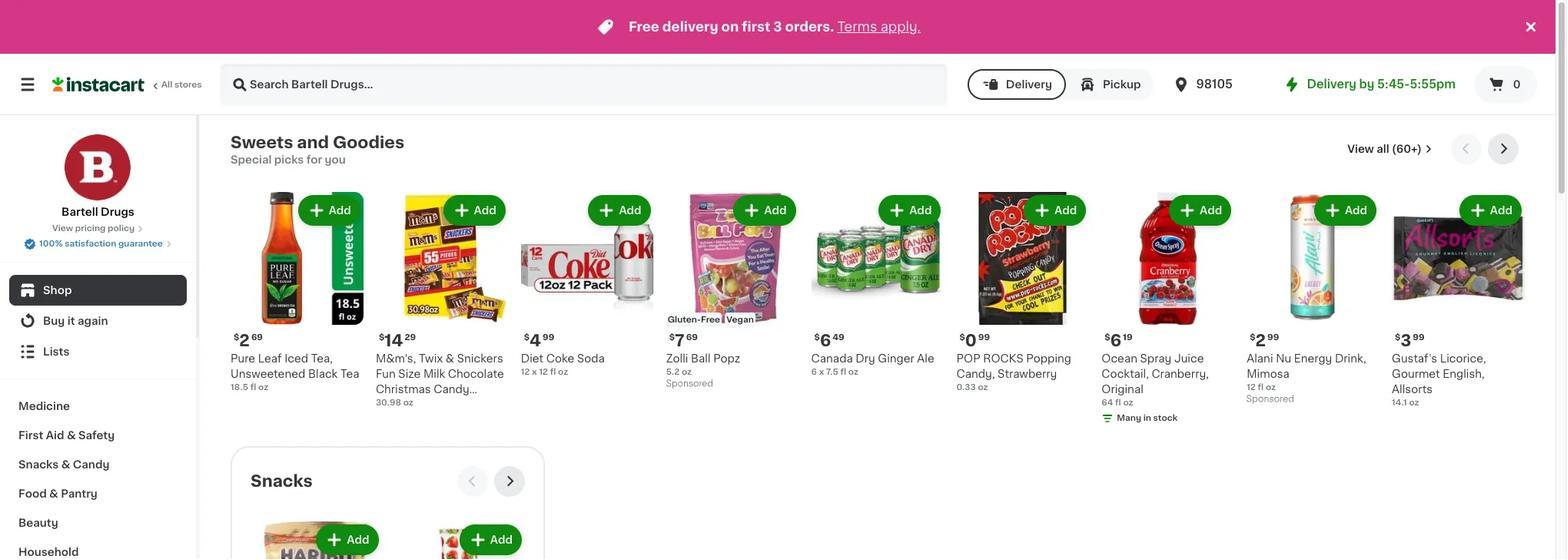 Task type: describe. For each thing, give the bounding box(es) containing it.
& right "food" at the left
[[49, 489, 58, 500]]

view all (60+) button
[[1342, 134, 1439, 165]]

$ for $ 2 69
[[234, 334, 239, 342]]

beauty link
[[9, 509, 187, 538]]

original
[[1102, 384, 1144, 395]]

& down first aid & safety
[[61, 460, 70, 470]]

you
[[325, 155, 346, 165]]

29
[[405, 334, 416, 342]]

Search field
[[221, 65, 946, 105]]

again
[[78, 316, 108, 327]]

14.1
[[1392, 399, 1407, 407]]

$ 6 19
[[1105, 333, 1133, 349]]

special
[[231, 155, 272, 165]]

99 for 0
[[979, 334, 990, 342]]

product group containing 3
[[1392, 192, 1525, 410]]

oz inside ocean spray juice cocktail, cranberry, original 64 fl oz
[[1123, 399, 1134, 407]]

ale
[[917, 354, 935, 364]]

shop
[[43, 285, 72, 296]]

gustaf's licorice, gourmet english, allsorts 14.1 oz
[[1392, 354, 1486, 407]]

100% satisfaction guarantee button
[[24, 235, 172, 251]]

0 button
[[1474, 66, 1538, 103]]

stores
[[174, 81, 202, 89]]

pure
[[231, 354, 255, 364]]

$ 0 99
[[960, 333, 990, 349]]

49
[[833, 334, 845, 342]]

$ for $ 6 19
[[1105, 334, 1111, 342]]

unsweetened
[[231, 369, 305, 380]]

$ 4 99
[[524, 333, 555, 349]]

oz inside alani nu energy drink, mimosa 12 fl oz
[[1266, 384, 1276, 392]]

0 horizontal spatial 12
[[521, 368, 530, 377]]

service type group
[[968, 69, 1154, 100]]

7.5
[[826, 368, 839, 377]]

zolli ball popz 5.2 oz
[[666, 354, 740, 377]]

gluten-free vegan
[[668, 316, 754, 324]]

candy,
[[957, 369, 995, 380]]

98105 button
[[1172, 63, 1264, 106]]

6 inside canada dry ginger ale 6 x 7.5 fl oz
[[811, 368, 817, 377]]

snacks for snacks & candy
[[18, 460, 59, 470]]

shop link
[[9, 275, 187, 306]]

6 for ocean spray juice cocktail, cranberry, original
[[1111, 333, 1122, 349]]

$ 2 99
[[1250, 333, 1280, 349]]

x inside diet coke soda 12 x 12 fl oz
[[532, 368, 537, 377]]

rocks
[[983, 354, 1024, 364]]

7
[[675, 333, 685, 349]]

6 for canada dry ginger ale
[[820, 333, 831, 349]]

snacks for snacks
[[251, 473, 313, 490]]

buy
[[43, 316, 65, 327]]

delivery for delivery
[[1006, 79, 1052, 90]]

delivery by 5:45-5:55pm
[[1307, 78, 1456, 90]]

sweets
[[231, 135, 293, 151]]

free inside product group
[[701, 316, 720, 324]]

0 inside 'button'
[[1513, 79, 1521, 90]]

2 vertical spatial candy
[[73, 460, 110, 470]]

aid
[[46, 431, 64, 441]]

all
[[1377, 144, 1390, 155]]

fl inside pure leaf iced tea, unsweetened black tea 18.5 fl oz
[[250, 384, 256, 392]]

zolli
[[666, 354, 688, 364]]

nu
[[1276, 354, 1292, 364]]

buy it again
[[43, 316, 108, 327]]

free delivery on first 3 orders. terms apply.
[[629, 21, 921, 33]]

apply.
[[881, 21, 921, 33]]

m&m's, twix & snickers fun size milk chocolate christmas candy assortment bulk candy
[[376, 354, 504, 410]]

chocolate
[[448, 369, 504, 380]]

limited time offer region
[[0, 0, 1522, 54]]

bartell drugs
[[62, 207, 134, 218]]

98105
[[1197, 78, 1233, 90]]

gourmet
[[1392, 369, 1440, 380]]

food & pantry
[[18, 489, 98, 500]]

orders.
[[785, 21, 834, 33]]

oz inside pop rocks popping candy, strawberry 0.33 oz
[[978, 384, 988, 392]]

2 for pure
[[239, 333, 250, 349]]

sponsored badge image for 7
[[666, 380, 713, 389]]

product group containing 14
[[376, 192, 509, 410]]

99 for 4
[[543, 334, 555, 342]]

$ 7 69
[[669, 333, 698, 349]]

2 for alani
[[1256, 333, 1266, 349]]

& inside the m&m's, twix & snickers fun size milk chocolate christmas candy assortment bulk candy
[[446, 354, 454, 364]]

snacks & candy
[[18, 460, 110, 470]]

tea
[[341, 369, 359, 380]]

fl inside ocean spray juice cocktail, cranberry, original 64 fl oz
[[1116, 399, 1121, 407]]

$ for $ 3 99
[[1395, 334, 1401, 342]]

for
[[307, 155, 322, 165]]

4
[[530, 333, 541, 349]]

snacks & candy link
[[9, 450, 187, 480]]

drink,
[[1335, 354, 1367, 364]]

allsorts
[[1392, 384, 1433, 395]]

delivery button
[[968, 69, 1066, 100]]

5:45-
[[1378, 78, 1410, 90]]

30.98
[[376, 399, 401, 407]]

0 vertical spatial candy
[[434, 384, 469, 395]]

19
[[1123, 334, 1133, 342]]

instacart logo image
[[52, 75, 145, 94]]

guarantee
[[118, 240, 163, 248]]

it
[[67, 316, 75, 327]]

oz inside canada dry ginger ale 6 x 7.5 fl oz
[[849, 368, 859, 377]]

delivery by 5:45-5:55pm link
[[1283, 75, 1456, 94]]

99 for 2
[[1268, 334, 1280, 342]]

view pricing policy
[[52, 224, 135, 233]]

buy it again link
[[9, 306, 187, 337]]

lists link
[[9, 337, 187, 367]]

$ 6 49
[[815, 333, 845, 349]]

69 for 7
[[686, 334, 698, 342]]

soda
[[577, 354, 605, 364]]

fl inside canada dry ginger ale 6 x 7.5 fl oz
[[841, 368, 846, 377]]

policy
[[108, 224, 135, 233]]

delivery
[[663, 21, 719, 33]]

oz inside diet coke soda 12 x 12 fl oz
[[558, 368, 568, 377]]

pickup button
[[1066, 69, 1154, 100]]

first aid & safety link
[[9, 421, 187, 450]]

terms apply. link
[[837, 21, 921, 33]]

english,
[[1443, 369, 1485, 380]]

mimosa
[[1247, 369, 1290, 380]]

3 inside limited time offer region
[[774, 21, 782, 33]]

$ for $ 0 99
[[960, 334, 965, 342]]

free inside limited time offer region
[[629, 21, 659, 33]]

cocktail,
[[1102, 369, 1149, 380]]



Task type: locate. For each thing, give the bounding box(es) containing it.
oz inside pure leaf iced tea, unsweetened black tea 18.5 fl oz
[[258, 384, 268, 392]]

oz down original
[[1123, 399, 1134, 407]]

oz down the dry
[[849, 368, 859, 377]]

$ up pop
[[960, 334, 965, 342]]

snacks
[[18, 460, 59, 470], [251, 473, 313, 490]]

1 horizontal spatial 3
[[1401, 333, 1412, 349]]

0 horizontal spatial 3
[[774, 21, 782, 33]]

1 x from the left
[[532, 368, 537, 377]]

on
[[722, 21, 739, 33]]

2 horizontal spatial 12
[[1247, 384, 1256, 392]]

x down diet
[[532, 368, 537, 377]]

None search field
[[220, 63, 948, 106]]

$ inside $ 6 19
[[1105, 334, 1111, 342]]

99 up gustaf's
[[1413, 334, 1425, 342]]

1 horizontal spatial sponsored badge image
[[1247, 395, 1294, 404]]

69 inside $ 7 69
[[686, 334, 698, 342]]

canada
[[811, 354, 853, 364]]

fl inside alani nu energy drink, mimosa 12 fl oz
[[1258, 384, 1264, 392]]

3 99 from the left
[[1268, 334, 1280, 342]]

fun
[[376, 369, 396, 380]]

many
[[1117, 414, 1142, 423]]

pricing
[[75, 224, 106, 233]]

$ inside $ 7 69
[[669, 334, 675, 342]]

99 inside $ 2 99
[[1268, 334, 1280, 342]]

snickers
[[457, 354, 503, 364]]

$ inside $ 2 69
[[234, 334, 239, 342]]

stock
[[1154, 414, 1178, 423]]

sweets and goodies special picks for you
[[231, 135, 405, 165]]

12 inside alani nu energy drink, mimosa 12 fl oz
[[1247, 384, 1256, 392]]

99
[[543, 334, 555, 342], [979, 334, 990, 342], [1268, 334, 1280, 342], [1413, 334, 1425, 342]]

vegan
[[727, 316, 754, 324]]

and
[[297, 135, 329, 151]]

oz down christmas
[[403, 399, 413, 407]]

$ for $ 2 99
[[1250, 334, 1256, 342]]

free left 'delivery'
[[629, 21, 659, 33]]

sponsored badge image
[[666, 380, 713, 389], [1247, 395, 1294, 404]]

$ up the pure
[[234, 334, 239, 342]]

0.33
[[957, 384, 976, 392]]

0 horizontal spatial delivery
[[1006, 79, 1052, 90]]

5:55pm
[[1410, 78, 1456, 90]]

& right twix
[[446, 354, 454, 364]]

2 2 from the left
[[1256, 333, 1266, 349]]

1 vertical spatial free
[[701, 316, 720, 324]]

fl right the 7.5
[[841, 368, 846, 377]]

lists
[[43, 347, 70, 357]]

popz
[[714, 354, 740, 364]]

99 up nu
[[1268, 334, 1280, 342]]

$ down gluten- on the left bottom of the page
[[669, 334, 675, 342]]

view all (60+)
[[1348, 144, 1422, 155]]

0 horizontal spatial 0
[[965, 333, 977, 349]]

6 $ from the left
[[960, 334, 965, 342]]

0 horizontal spatial 6
[[811, 368, 817, 377]]

x left the 7.5
[[819, 368, 824, 377]]

black
[[308, 369, 338, 380]]

$ inside $ 3 99
[[1395, 334, 1401, 342]]

$ inside $ 6 49
[[815, 334, 820, 342]]

free left vegan
[[701, 316, 720, 324]]

0 horizontal spatial view
[[52, 224, 73, 233]]

assortment
[[376, 400, 439, 410]]

delivery inside button
[[1006, 79, 1052, 90]]

coke
[[546, 354, 575, 364]]

oz inside gustaf's licorice, gourmet english, allsorts 14.1 oz
[[1409, 399, 1420, 407]]

69 right 7
[[686, 334, 698, 342]]

ginger
[[878, 354, 915, 364]]

all
[[161, 81, 172, 89]]

69 for 2
[[251, 334, 263, 342]]

dry
[[856, 354, 875, 364]]

69 up leaf
[[251, 334, 263, 342]]

view for view all (60+)
[[1348, 144, 1374, 155]]

oz down unsweetened
[[258, 384, 268, 392]]

iced
[[285, 354, 308, 364]]

candy
[[434, 384, 469, 395], [468, 400, 504, 410], [73, 460, 110, 470]]

milk
[[424, 369, 445, 380]]

6
[[820, 333, 831, 349], [1111, 333, 1122, 349], [811, 368, 817, 377]]

(60+)
[[1392, 144, 1422, 155]]

2 99 from the left
[[979, 334, 990, 342]]

1 horizontal spatial 69
[[686, 334, 698, 342]]

canada dry ginger ale 6 x 7.5 fl oz
[[811, 354, 935, 377]]

30.98 oz
[[376, 399, 413, 407]]

1 horizontal spatial 6
[[820, 333, 831, 349]]

99 inside $ 0 99
[[979, 334, 990, 342]]

product group
[[231, 192, 364, 394], [376, 192, 509, 410], [521, 192, 654, 379], [666, 192, 799, 393], [811, 192, 944, 379], [957, 192, 1090, 394], [1102, 192, 1235, 428], [1247, 192, 1380, 408], [1392, 192, 1525, 410], [251, 522, 382, 560], [394, 522, 525, 560]]

candy right bulk
[[468, 400, 504, 410]]

$ for $ 14 29
[[379, 334, 385, 342]]

$ inside $ 2 99
[[1250, 334, 1256, 342]]

1 horizontal spatial 2
[[1256, 333, 1266, 349]]

100% satisfaction guarantee
[[39, 240, 163, 248]]

pantry
[[61, 489, 98, 500]]

popping
[[1027, 354, 1072, 364]]

snacks link
[[251, 473, 313, 491]]

alani nu energy drink, mimosa 12 fl oz
[[1247, 354, 1367, 392]]

energy
[[1294, 354, 1333, 364]]

0
[[1513, 79, 1521, 90], [965, 333, 977, 349]]

1 horizontal spatial snacks
[[251, 473, 313, 490]]

fl down mimosa
[[1258, 384, 1264, 392]]

3 up gustaf's
[[1401, 333, 1412, 349]]

1 99 from the left
[[543, 334, 555, 342]]

1 vertical spatial snacks
[[251, 473, 313, 490]]

$ left 49
[[815, 334, 820, 342]]

12 for 2
[[1247, 384, 1256, 392]]

9 $ from the left
[[1395, 334, 1401, 342]]

x
[[532, 368, 537, 377], [819, 368, 824, 377]]

sponsored badge image down mimosa
[[1247, 395, 1294, 404]]

4 99 from the left
[[1413, 334, 1425, 342]]

$ up 'm&m's,'
[[379, 334, 385, 342]]

pickup
[[1103, 79, 1141, 90]]

first
[[18, 431, 43, 441]]

sponsored badge image down 5.2
[[666, 380, 713, 389]]

all stores
[[161, 81, 202, 89]]

1 horizontal spatial free
[[701, 316, 720, 324]]

candy down safety
[[73, 460, 110, 470]]

$ 2 69
[[234, 333, 263, 349]]

0 vertical spatial view
[[1348, 144, 1374, 155]]

2 up alani
[[1256, 333, 1266, 349]]

bartell drugs logo image
[[64, 134, 132, 201]]

1 vertical spatial 3
[[1401, 333, 1412, 349]]

oz
[[558, 368, 568, 377], [682, 368, 692, 377], [849, 368, 859, 377], [258, 384, 268, 392], [978, 384, 988, 392], [1266, 384, 1276, 392], [403, 399, 413, 407], [1123, 399, 1134, 407], [1409, 399, 1420, 407]]

cranberry,
[[1152, 369, 1209, 380]]

1 vertical spatial view
[[52, 224, 73, 233]]

oz down coke
[[558, 368, 568, 377]]

1 vertical spatial 0
[[965, 333, 977, 349]]

view left 'all'
[[1348, 144, 1374, 155]]

oz right 5.2
[[682, 368, 692, 377]]

1 vertical spatial sponsored badge image
[[1247, 395, 1294, 404]]

69 inside $ 2 69
[[251, 334, 263, 342]]

6 left the 19
[[1111, 333, 1122, 349]]

licorice,
[[1440, 354, 1486, 364]]

product group containing 4
[[521, 192, 654, 379]]

snacks inside snacks & candy link
[[18, 460, 59, 470]]

0 vertical spatial snacks
[[18, 460, 59, 470]]

food & pantry link
[[9, 480, 187, 509]]

2 up the pure
[[239, 333, 250, 349]]

candy up bulk
[[434, 384, 469, 395]]

7 $ from the left
[[1105, 334, 1111, 342]]

69
[[251, 334, 263, 342], [686, 334, 698, 342]]

pop rocks popping candy, strawberry 0.33 oz
[[957, 354, 1072, 392]]

3 $ from the left
[[524, 334, 530, 342]]

1 horizontal spatial delivery
[[1307, 78, 1357, 90]]

$ inside $ 0 99
[[960, 334, 965, 342]]

delivery for delivery by 5:45-5:55pm
[[1307, 78, 1357, 90]]

1 2 from the left
[[239, 333, 250, 349]]

99 up pop
[[979, 334, 990, 342]]

2
[[239, 333, 250, 349], [1256, 333, 1266, 349]]

99 inside $ 3 99
[[1413, 334, 1425, 342]]

0 horizontal spatial 2
[[239, 333, 250, 349]]

2 horizontal spatial 6
[[1111, 333, 1122, 349]]

1 $ from the left
[[234, 334, 239, 342]]

1 vertical spatial candy
[[468, 400, 504, 410]]

medicine link
[[9, 392, 187, 421]]

ocean
[[1102, 354, 1138, 364]]

add
[[329, 205, 351, 216], [474, 205, 496, 216], [619, 205, 642, 216], [764, 205, 787, 216], [910, 205, 932, 216], [1055, 205, 1077, 216], [1200, 205, 1222, 216], [1345, 205, 1368, 216], [1490, 205, 1513, 216], [347, 535, 369, 546], [490, 535, 513, 546]]

oz down allsorts
[[1409, 399, 1420, 407]]

$ 14 29
[[379, 333, 416, 349]]

$ for $ 7 69
[[669, 334, 675, 342]]

$ for $ 4 99
[[524, 334, 530, 342]]

fl inside diet coke soda 12 x 12 fl oz
[[550, 368, 556, 377]]

delivery
[[1307, 78, 1357, 90], [1006, 79, 1052, 90]]

$ left the 19
[[1105, 334, 1111, 342]]

8 $ from the left
[[1250, 334, 1256, 342]]

strawberry
[[998, 369, 1057, 380]]

medicine
[[18, 401, 70, 412]]

gustaf's
[[1392, 354, 1438, 364]]

$ up gustaf's
[[1395, 334, 1401, 342]]

$ inside '$ 14 29'
[[379, 334, 385, 342]]

view up 100%
[[52, 224, 73, 233]]

sponsored badge image for 2
[[1247, 395, 1294, 404]]

$ up alani
[[1250, 334, 1256, 342]]

household
[[18, 547, 79, 558]]

$ for $ 6 49
[[815, 334, 820, 342]]

1 horizontal spatial view
[[1348, 144, 1374, 155]]

6 left the 7.5
[[811, 368, 817, 377]]

0 vertical spatial free
[[629, 21, 659, 33]]

product group containing 7
[[666, 192, 799, 393]]

diet
[[521, 354, 544, 364]]

0 vertical spatial 0
[[1513, 79, 1521, 90]]

fl right 64
[[1116, 399, 1121, 407]]

pure leaf iced tea, unsweetened black tea 18.5 fl oz
[[231, 354, 359, 392]]

christmas
[[376, 384, 431, 395]]

14
[[385, 333, 403, 349]]

oz inside zolli ball popz 5.2 oz
[[682, 368, 692, 377]]

oz down candy,
[[978, 384, 988, 392]]

size
[[398, 369, 421, 380]]

5 $ from the left
[[815, 334, 820, 342]]

1 horizontal spatial 0
[[1513, 79, 1521, 90]]

0 vertical spatial 3
[[774, 21, 782, 33]]

view for view pricing policy
[[52, 224, 73, 233]]

0 horizontal spatial sponsored badge image
[[666, 380, 713, 389]]

2 x from the left
[[819, 368, 824, 377]]

juice
[[1175, 354, 1204, 364]]

99 right 4
[[543, 334, 555, 342]]

ball
[[691, 354, 711, 364]]

view inside "popup button"
[[1348, 144, 1374, 155]]

0 horizontal spatial free
[[629, 21, 659, 33]]

view
[[1348, 144, 1374, 155], [52, 224, 73, 233]]

fl down coke
[[550, 368, 556, 377]]

3 right first on the left of page
[[774, 21, 782, 33]]

& right aid
[[67, 431, 76, 441]]

by
[[1360, 78, 1375, 90]]

2 69 from the left
[[686, 334, 698, 342]]

item carousel region
[[231, 134, 1525, 434]]

1 horizontal spatial x
[[819, 368, 824, 377]]

add button
[[300, 197, 359, 224], [445, 197, 504, 224], [590, 197, 649, 224], [735, 197, 795, 224], [880, 197, 940, 224], [1026, 197, 1085, 224], [1171, 197, 1230, 224], [1316, 197, 1375, 224], [1461, 197, 1521, 224], [318, 527, 377, 554], [461, 527, 520, 554]]

pop
[[957, 354, 981, 364]]

$ up diet
[[524, 334, 530, 342]]

6 left 49
[[820, 333, 831, 349]]

x inside canada dry ginger ale 6 x 7.5 fl oz
[[819, 368, 824, 377]]

5.2
[[666, 368, 680, 377]]

3 inside item carousel region
[[1401, 333, 1412, 349]]

99 inside $ 4 99
[[543, 334, 555, 342]]

fl right 18.5 at the bottom left
[[250, 384, 256, 392]]

0 horizontal spatial snacks
[[18, 460, 59, 470]]

oz down mimosa
[[1266, 384, 1276, 392]]

$ inside $ 4 99
[[524, 334, 530, 342]]

in
[[1144, 414, 1152, 423]]

0 horizontal spatial 69
[[251, 334, 263, 342]]

12 for 4
[[539, 368, 548, 377]]

$ 3 99
[[1395, 333, 1425, 349]]

product group containing 0
[[957, 192, 1090, 394]]

1 69 from the left
[[251, 334, 263, 342]]

99 for 3
[[1413, 334, 1425, 342]]

0 inside product group
[[965, 333, 977, 349]]

household link
[[9, 538, 187, 560]]

4 $ from the left
[[669, 334, 675, 342]]

many in stock
[[1117, 414, 1178, 423]]

0 horizontal spatial x
[[532, 368, 537, 377]]

2 $ from the left
[[379, 334, 385, 342]]

0 vertical spatial sponsored badge image
[[666, 380, 713, 389]]

bulk
[[442, 400, 465, 410]]

1 horizontal spatial 12
[[539, 368, 548, 377]]



Task type: vqa. For each thing, say whether or not it's contained in the screenshot.
98105 popup button
yes



